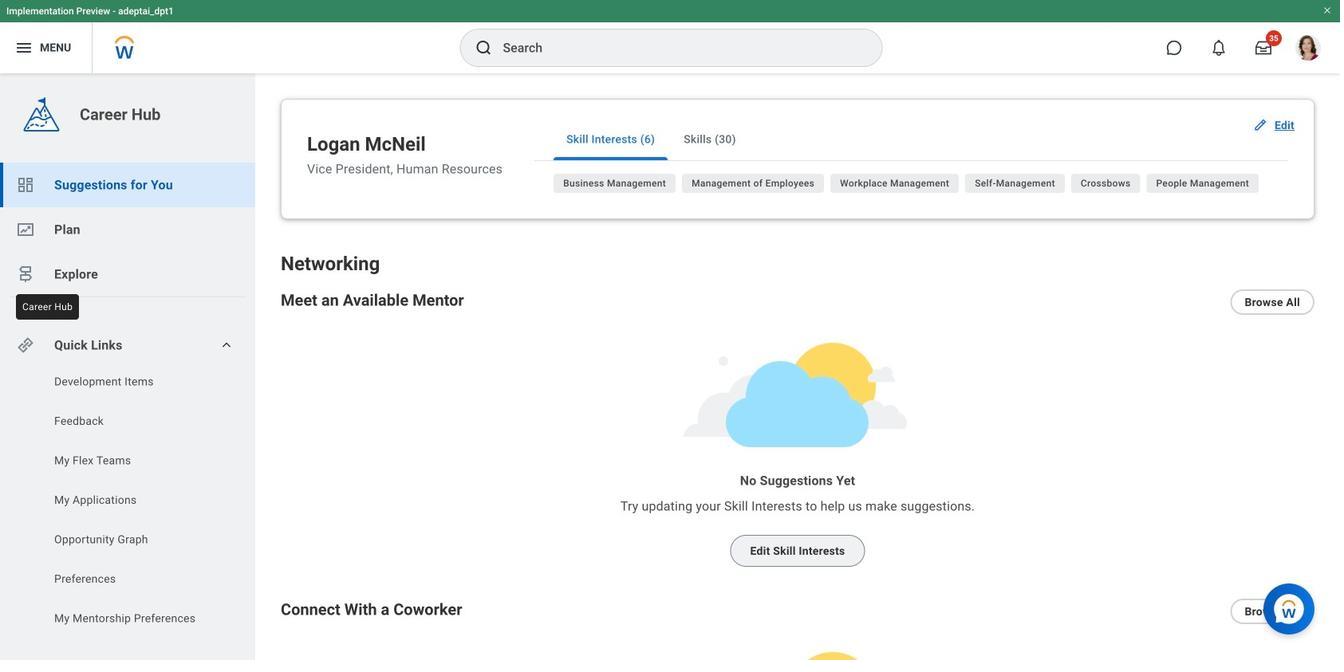 Task type: describe. For each thing, give the bounding box(es) containing it.
close environment banner image
[[1323, 6, 1332, 15]]

inbox large image
[[1256, 40, 1272, 56]]

quick links element
[[16, 330, 243, 361]]

dashboard image
[[16, 176, 35, 195]]

onboarding home image
[[16, 220, 35, 239]]



Task type: locate. For each thing, give the bounding box(es) containing it.
tab list
[[535, 119, 1288, 161]]

link image
[[16, 336, 35, 355]]

banner
[[0, 0, 1340, 73]]

Search Workday  search field
[[503, 30, 849, 65]]

timeline milestone image
[[16, 265, 35, 284]]

justify image
[[14, 38, 34, 57]]

list
[[0, 163, 255, 297], [554, 174, 1288, 199], [0, 374, 255, 631]]

notifications large image
[[1211, 40, 1227, 56]]

profile logan mcneil image
[[1296, 35, 1321, 64]]

search image
[[474, 38, 493, 57]]

edit image
[[1253, 117, 1269, 133]]

chevron up small image
[[219, 337, 235, 353]]



Task type: vqa. For each thing, say whether or not it's contained in the screenshot.
quick links ELEMENT
yes



